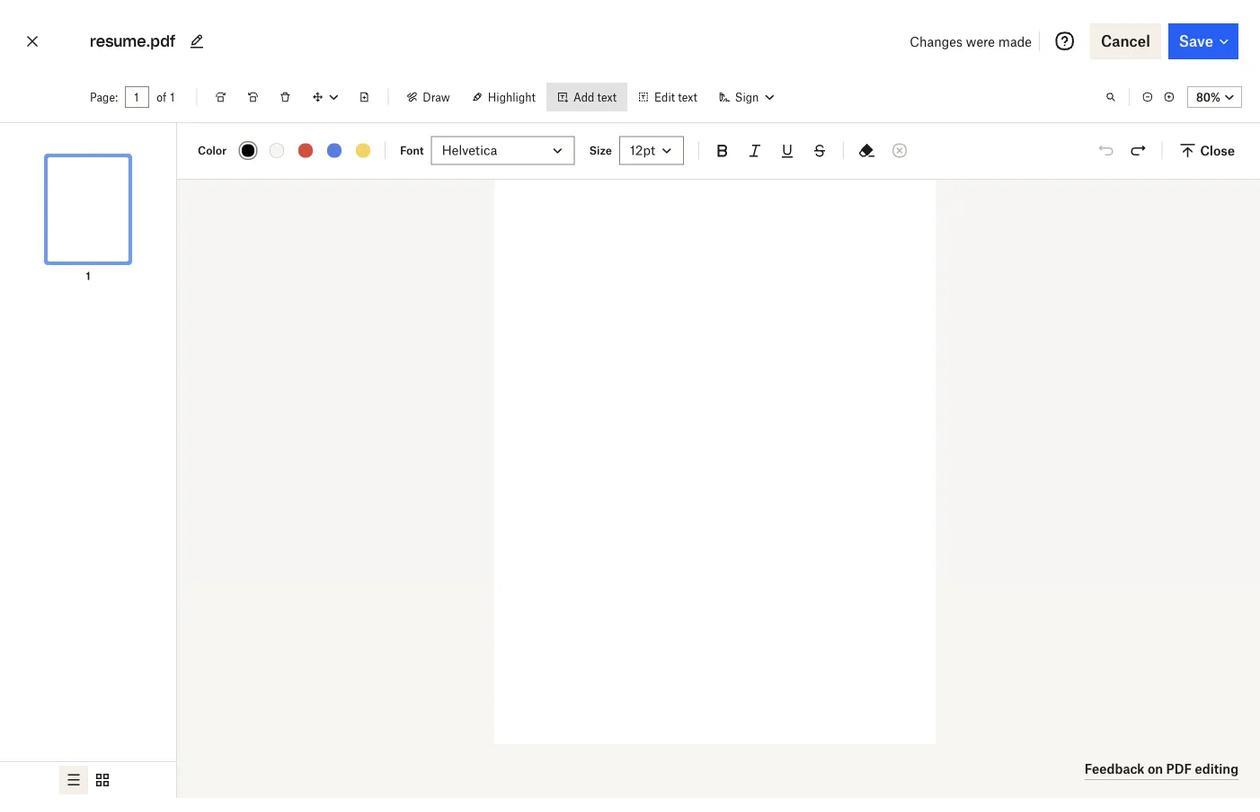 Task type: describe. For each thing, give the bounding box(es) containing it.
add
[[573, 90, 594, 104]]

on
[[1148, 761, 1163, 777]]

pdf
[[1166, 761, 1192, 777]]

close button
[[1170, 136, 1246, 165]]

edit text button
[[627, 83, 708, 111]]

page 1. selected thumbnail preview. rotated 180 degrees element
[[31, 138, 146, 285]]

underline image
[[777, 140, 798, 161]]

highlight button
[[461, 83, 546, 111]]

80% button
[[1188, 86, 1242, 108]]

draw button
[[396, 83, 461, 111]]

sign button
[[708, 83, 784, 111]]

cancel image
[[22, 27, 43, 56]]

cancel
[[1101, 32, 1150, 50]]

were
[[966, 34, 995, 49]]

helvetica
[[442, 143, 497, 158]]

0 horizontal spatial 1
[[86, 269, 90, 283]]

cancel button
[[1090, 23, 1161, 59]]

resume.pdf
[[90, 32, 175, 50]]

of 1
[[157, 90, 175, 104]]

strikethrough image
[[809, 140, 831, 161]]

close
[[1200, 143, 1235, 158]]

changes
[[910, 34, 963, 49]]

draw
[[423, 90, 450, 104]]

redo image
[[1128, 140, 1149, 161]]

italic image
[[744, 140, 766, 161]]

feedback on pdf editing button
[[1085, 759, 1239, 780]]

Font button
[[431, 136, 575, 165]]

feedback
[[1085, 761, 1145, 777]]



Task type: locate. For each thing, give the bounding box(es) containing it.
editing
[[1195, 761, 1239, 777]]

0 horizontal spatial text
[[597, 90, 617, 104]]

text for add text
[[597, 90, 617, 104]]

text right add
[[597, 90, 617, 104]]

of
[[157, 90, 167, 104]]

1 text from the left
[[597, 90, 617, 104]]

font
[[400, 144, 424, 157]]

bold image
[[712, 140, 734, 161]]

1 horizontal spatial text
[[678, 90, 697, 104]]

sign
[[735, 90, 759, 104]]

Size button
[[619, 136, 684, 165]]

made
[[999, 34, 1032, 49]]

text for edit text
[[678, 90, 697, 104]]

eraser image
[[857, 140, 878, 161]]

text right edit
[[678, 90, 697, 104]]

1 horizontal spatial 1
[[170, 90, 175, 104]]

color
[[198, 144, 227, 157]]

add text button
[[546, 83, 627, 111]]

changes were made
[[910, 34, 1032, 49]]

1 vertical spatial 1
[[86, 269, 90, 283]]

save button
[[1168, 23, 1239, 59]]

None number field
[[134, 90, 140, 104]]

option group
[[0, 761, 176, 798]]

Button to change sidebar list view to grid view radio
[[88, 766, 117, 795]]

edit
[[654, 90, 675, 104]]

1
[[170, 90, 175, 104], [86, 269, 90, 283]]

0 vertical spatial 1
[[170, 90, 175, 104]]

Button to change sidebar grid view to list view radio
[[59, 766, 88, 795]]

save
[[1179, 32, 1214, 50]]

text inside button
[[678, 90, 697, 104]]

page:
[[90, 90, 118, 104]]

text
[[597, 90, 617, 104], [678, 90, 697, 104]]

text inside button
[[597, 90, 617, 104]]

edit text
[[654, 90, 697, 104]]

12pt
[[630, 143, 655, 158]]

highlight
[[488, 90, 536, 104]]

2 text from the left
[[678, 90, 697, 104]]

feedback on pdf editing
[[1085, 761, 1239, 777]]

80%
[[1197, 90, 1221, 104]]

add text
[[573, 90, 617, 104]]

size
[[589, 144, 612, 157]]



Task type: vqa. For each thing, say whether or not it's contained in the screenshot.
Edit text's text
yes



